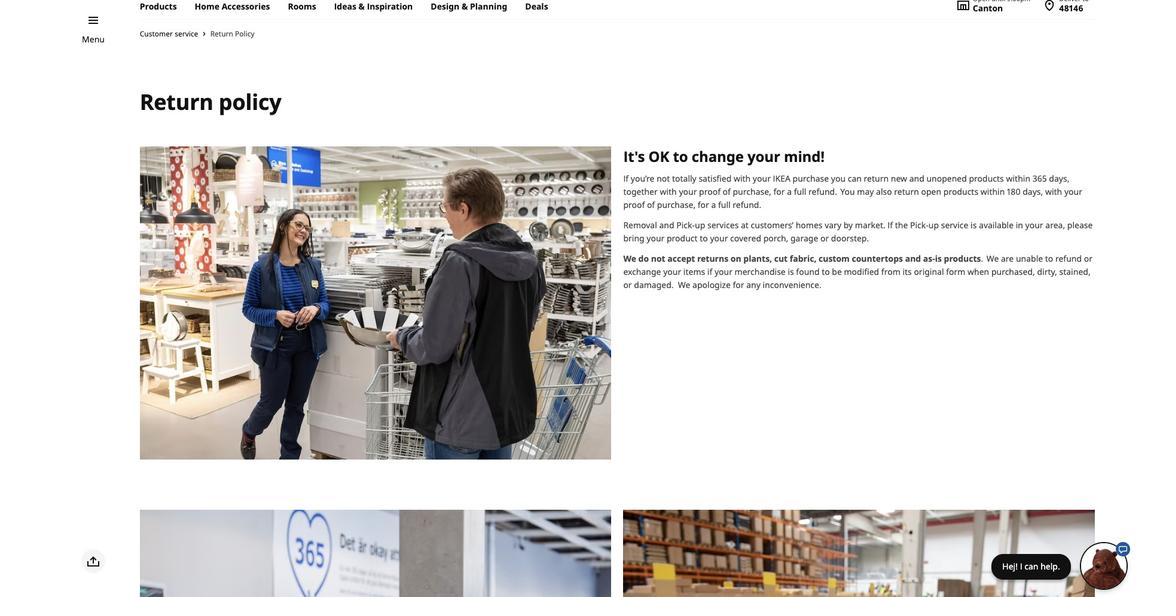 Task type: describe. For each thing, give the bounding box(es) containing it.
return policy
[[210, 29, 255, 39]]

please
[[1068, 219, 1093, 231]]

180
[[1008, 186, 1021, 197]]

products
[[140, 1, 177, 12]]

0 horizontal spatial service
[[175, 29, 198, 39]]

your down removal
[[647, 233, 665, 244]]

1 horizontal spatial purchase,
[[733, 186, 772, 197]]

we for do
[[624, 253, 637, 264]]

your down accept at the top
[[664, 266, 682, 277]]

rooms link
[[279, 0, 325, 19]]

totally
[[673, 173, 697, 184]]

can inside if you're not totally satisfied with your ikea purchase you can return new and unopened products within 365 days, together with your proof of purchase, for a full refund.  you may also return open products within 180 days, with your proof of purchase, for a full refund.
[[848, 173, 862, 184]]

48146 button
[[1043, 0, 1090, 15]]

not for do
[[651, 253, 666, 264]]

1 pick- from the left
[[677, 219, 695, 231]]

from
[[882, 266, 901, 277]]

available
[[980, 219, 1014, 231]]

stained,
[[1060, 266, 1091, 277]]

removal
[[624, 219, 658, 231]]

custom
[[819, 253, 850, 264]]

are
[[1002, 253, 1014, 264]]

mind!
[[784, 147, 825, 166]]

accessories
[[222, 1, 270, 12]]

return policy
[[140, 87, 282, 117]]

2 horizontal spatial with
[[1046, 186, 1063, 197]]

customer service link
[[140, 29, 198, 39]]

we do not accept returns on plants, cut fabric, custom countertops and as-is products
[[624, 253, 982, 264]]

design & planning link
[[422, 0, 517, 19]]

to left be
[[822, 266, 830, 277]]

1 horizontal spatial days,
[[1050, 173, 1070, 184]]

customers'
[[751, 219, 794, 231]]

planning
[[470, 1, 508, 12]]

0 horizontal spatial refund.
[[733, 199, 762, 210]]

items
[[684, 266, 706, 277]]

when
[[968, 266, 990, 277]]

removal and pick-up services at customers' homes vary by market. if the pick-up service is available in your area, please bring your product to your covered porch, garage or doorstep.
[[624, 219, 1093, 244]]

1 horizontal spatial within
[[1007, 173, 1031, 184]]

if you're not totally satisfied with your ikea purchase you can return new and unopened products within 365 days, together with your proof of purchase, for a full refund.  you may also return open products within 180 days, with your proof of purchase, for a full refund.
[[624, 173, 1083, 210]]

countertops
[[852, 253, 904, 264]]

your right in
[[1026, 219, 1044, 231]]

hej!
[[1003, 561, 1018, 573]]

if inside if you're not totally satisfied with your ikea purchase you can return new and unopened products within 365 days, together with your proof of purchase, for a full refund.  you may also return open products within 180 days, with your proof of purchase, for a full refund.
[[624, 173, 629, 184]]

doorstep.
[[832, 233, 870, 244]]

inspiration
[[367, 1, 413, 12]]

garage
[[791, 233, 819, 244]]

design
[[431, 1, 460, 12]]

0 horizontal spatial a
[[712, 199, 716, 210]]

found
[[797, 266, 820, 277]]

& for ideas
[[359, 1, 365, 12]]

cut
[[775, 253, 788, 264]]

0 horizontal spatial proof
[[624, 199, 645, 210]]

its
[[903, 266, 912, 277]]

accept
[[668, 253, 696, 264]]

also
[[877, 186, 893, 197]]

or inside the removal and pick-up services at customers' homes vary by market. if the pick-up service is available in your area, please bring your product to your covered porch, garage or doorstep.
[[821, 233, 829, 244]]

merchandise
[[735, 266, 786, 277]]

and inside the removal and pick-up services at customers' homes vary by market. if the pick-up service is available in your area, please bring your product to your covered porch, garage or doorstep.
[[660, 219, 675, 231]]

it's ok to change your mind!
[[624, 147, 829, 166]]

0 vertical spatial refund.
[[809, 186, 838, 197]]

home
[[195, 1, 220, 12]]

services
[[708, 219, 739, 231]]

help.
[[1041, 561, 1061, 573]]

to right the "ok"
[[673, 147, 688, 166]]

open
[[922, 186, 942, 197]]

ideas & inspiration
[[334, 1, 413, 12]]

customer service
[[140, 29, 198, 39]]

your up ikea
[[748, 147, 781, 166]]

customer
[[140, 29, 173, 39]]

your down totally
[[679, 186, 697, 197]]

can inside button
[[1025, 561, 1039, 573]]

unable
[[1017, 253, 1044, 264]]

as-
[[924, 253, 936, 264]]

policy
[[235, 29, 255, 39]]

return
[[895, 186, 920, 197]]

return new
[[864, 173, 908, 184]]

home accessories
[[195, 1, 270, 12]]

area,
[[1046, 219, 1066, 231]]

bring
[[624, 233, 645, 244]]

by
[[844, 219, 853, 231]]

.  we are unable to refund or exchange your items if your merchandise is found to be modified from its original form when purchased, dirty, stained, or damaged.  we apologize for any inconvenience.
[[624, 253, 1093, 291]]

canton button
[[957, 0, 1031, 15]]

fabric,
[[790, 253, 817, 264]]

0 horizontal spatial with
[[660, 186, 677, 197]]

it's
[[624, 147, 645, 166]]

porch,
[[764, 233, 789, 244]]

refund
[[1056, 253, 1082, 264]]

you're
[[631, 173, 655, 184]]

rooms
[[288, 1, 316, 12]]

2 pick- from the left
[[911, 219, 929, 231]]

1 vertical spatial products
[[945, 253, 982, 264]]

apologize
[[693, 279, 731, 291]]

be
[[833, 266, 842, 277]]

inconvenience.
[[763, 279, 822, 291]]



Task type: vqa. For each thing, say whether or not it's contained in the screenshot.
This
no



Task type: locate. For each thing, give the bounding box(es) containing it.
for left any
[[733, 279, 745, 291]]

a down ikea
[[788, 186, 792, 197]]

hej! i can help.
[[1003, 561, 1061, 573]]

not inside if you're not totally satisfied with your ikea purchase you can return new and unopened products within 365 days, together with your proof of purchase, for a full refund.  you may also return open products within 180 days, with your proof of purchase, for a full refund.
[[657, 173, 670, 184]]

menu
[[82, 34, 105, 45]]

0 vertical spatial service
[[175, 29, 198, 39]]

for
[[774, 186, 785, 197], [698, 199, 710, 210], [733, 279, 745, 291]]

in
[[1016, 219, 1024, 231]]

satisfied
[[699, 173, 732, 184]]

i
[[1021, 561, 1023, 573]]

pick- right the
[[911, 219, 929, 231]]

0 horizontal spatial days,
[[1023, 186, 1044, 197]]

deals link
[[517, 0, 557, 19]]

canton
[[973, 2, 1004, 14]]

up up product
[[695, 219, 706, 231]]

not
[[657, 173, 670, 184], [651, 253, 666, 264]]

pick- up product
[[677, 219, 695, 231]]

policy
[[219, 87, 282, 117]]

and
[[910, 173, 925, 184], [660, 219, 675, 231], [906, 253, 922, 264]]

ideas
[[334, 1, 357, 12]]

purchase, down totally
[[657, 199, 696, 210]]

1 horizontal spatial proof
[[700, 186, 721, 197]]

with
[[734, 173, 751, 184], [660, 186, 677, 197], [1046, 186, 1063, 197]]

your down services
[[710, 233, 728, 244]]

products inside if you're not totally satisfied with your ikea purchase you can return new and unopened products within 365 days, together with your proof of purchase, for a full refund.  you may also return open products within 180 days, with your proof of purchase, for a full refund.
[[944, 186, 979, 197]]

we down the items
[[678, 279, 691, 291]]

full down purchase at top
[[794, 186, 807, 197]]

if inside the removal and pick-up services at customers' homes vary by market. if the pick-up service is available in your area, please bring your product to your covered porch, garage or doorstep.
[[888, 219, 893, 231]]

purchase, up at
[[733, 186, 772, 197]]

ideas & inspiration link
[[325, 0, 422, 19]]

can right i
[[1025, 561, 1039, 573]]

1 vertical spatial days,
[[1023, 186, 1044, 197]]

products link
[[140, 0, 186, 19]]

1 horizontal spatial pick-
[[911, 219, 929, 231]]

modified
[[845, 266, 880, 277]]

0 horizontal spatial pick-
[[677, 219, 695, 231]]

2 vertical spatial and
[[906, 253, 922, 264]]

0 horizontal spatial up
[[695, 219, 706, 231]]

of down satisfied
[[723, 186, 731, 197]]

for up services
[[698, 199, 710, 210]]

we left are on the top right
[[987, 253, 999, 264]]

is up inconvenience.
[[788, 266, 794, 277]]

1 vertical spatial full
[[719, 199, 731, 210]]

not right do
[[651, 253, 666, 264]]

0 horizontal spatial &
[[359, 1, 365, 12]]

is up original
[[936, 253, 942, 264]]

1 horizontal spatial full
[[794, 186, 807, 197]]

homes
[[796, 219, 823, 231]]

2 up from the left
[[929, 219, 939, 231]]

0 vertical spatial if
[[624, 173, 629, 184]]

dirty,
[[1038, 266, 1058, 277]]

2 horizontal spatial we
[[987, 253, 999, 264]]

2 horizontal spatial for
[[774, 186, 785, 197]]

within up 180
[[1007, 173, 1031, 184]]

purchase,
[[733, 186, 772, 197], [657, 199, 696, 210]]

up right the
[[929, 219, 939, 231]]

together
[[624, 186, 658, 197]]

ikea
[[773, 173, 791, 184]]

& right the ideas
[[359, 1, 365, 12]]

the
[[896, 219, 909, 231]]

0 horizontal spatial we
[[624, 253, 637, 264]]

products up form
[[945, 253, 982, 264]]

1 horizontal spatial we
[[678, 279, 691, 291]]

refund. up at
[[733, 199, 762, 210]]

1 vertical spatial can
[[1025, 561, 1039, 573]]

and inside if you're not totally satisfied with your ikea purchase you can return new and unopened products within 365 days, together with your proof of purchase, for a full refund.  you may also return open products within 180 days, with your proof of purchase, for a full refund.
[[910, 173, 925, 184]]

0 vertical spatial a
[[788, 186, 792, 197]]

or down vary
[[821, 233, 829, 244]]

0 vertical spatial can
[[848, 173, 862, 184]]

full
[[794, 186, 807, 197], [719, 199, 731, 210]]

1 vertical spatial of
[[647, 199, 655, 210]]

menu button
[[82, 33, 105, 46]]

1 horizontal spatial refund.
[[809, 186, 838, 197]]

products
[[944, 186, 979, 197], [945, 253, 982, 264]]

1 vertical spatial a
[[712, 199, 716, 210]]

1 vertical spatial service
[[942, 219, 969, 231]]

1 vertical spatial purchase,
[[657, 199, 696, 210]]

your up please
[[1065, 186, 1083, 197]]

2 vertical spatial is
[[788, 266, 794, 277]]

& for design
[[462, 1, 468, 12]]

design & planning
[[431, 1, 508, 12]]

0 vertical spatial return
[[210, 29, 233, 39]]

original
[[915, 266, 945, 277]]

to
[[673, 147, 688, 166], [700, 233, 708, 244], [1046, 253, 1054, 264], [822, 266, 830, 277]]

1 horizontal spatial for
[[733, 279, 745, 291]]

and up product
[[660, 219, 675, 231]]

& inside design & planning link
[[462, 1, 468, 12]]

0 vertical spatial within
[[1007, 173, 1031, 184]]

can
[[848, 173, 862, 184], [1025, 561, 1039, 573]]

return
[[210, 29, 233, 39], [140, 87, 213, 117]]

0 vertical spatial is
[[971, 219, 977, 231]]

1 horizontal spatial can
[[1025, 561, 1039, 573]]

we for are
[[987, 253, 999, 264]]

with down totally
[[660, 186, 677, 197]]

0 vertical spatial days,
[[1050, 173, 1070, 184]]

0 vertical spatial products
[[944, 186, 979, 197]]

2 vertical spatial or
[[624, 279, 632, 291]]

1 vertical spatial not
[[651, 253, 666, 264]]

purchase
[[793, 173, 829, 184]]

at
[[741, 219, 749, 231]]

1 vertical spatial and
[[660, 219, 675, 231]]

2 horizontal spatial is
[[971, 219, 977, 231]]

365
[[1033, 173, 1048, 184]]

0 horizontal spatial if
[[624, 173, 629, 184]]

1 horizontal spatial of
[[723, 186, 731, 197]]

is left available
[[971, 219, 977, 231]]

change
[[692, 147, 744, 166]]

2 & from the left
[[462, 1, 468, 12]]

form
[[947, 266, 966, 277]]

plants,
[[744, 253, 773, 264]]

market.
[[856, 219, 886, 231]]

service inside the removal and pick-up services at customers' homes vary by market. if the pick-up service is available in your area, please bring your product to your covered porch, garage or doorstep.
[[942, 219, 969, 231]]

1 horizontal spatial with
[[734, 173, 751, 184]]

to inside the removal and pick-up services at customers' homes vary by market. if the pick-up service is available in your area, please bring your product to your covered porch, garage or doorstep.
[[700, 233, 708, 244]]

within
[[1007, 173, 1031, 184], [981, 186, 1005, 197]]

may
[[858, 186, 874, 197]]

1 horizontal spatial if
[[888, 219, 893, 231]]

refund. down purchase at top
[[809, 186, 838, 197]]

is
[[971, 219, 977, 231], [936, 253, 942, 264], [788, 266, 794, 277]]

or down exchange
[[624, 279, 632, 291]]

and up the "return"
[[910, 173, 925, 184]]

if
[[624, 173, 629, 184], [888, 219, 893, 231]]

deals
[[526, 1, 548, 12]]

0 horizontal spatial of
[[647, 199, 655, 210]]

if left the
[[888, 219, 893, 231]]

and up its
[[906, 253, 922, 264]]

we left do
[[624, 253, 637, 264]]

1 horizontal spatial a
[[788, 186, 792, 197]]

can right you
[[848, 173, 862, 184]]

2 vertical spatial for
[[733, 279, 745, 291]]

covered
[[731, 233, 762, 244]]

0 horizontal spatial or
[[624, 279, 632, 291]]

unopened products
[[927, 173, 1005, 184]]

for down ikea
[[774, 186, 785, 197]]

1 vertical spatial proof
[[624, 199, 645, 210]]

0 horizontal spatial can
[[848, 173, 862, 184]]

purchased,
[[992, 266, 1036, 277]]

service right customer
[[175, 29, 198, 39]]

1 vertical spatial refund.
[[733, 199, 762, 210]]

days, down the 365 at the right top of page
[[1023, 186, 1044, 197]]

exchange
[[624, 266, 661, 277]]

1 vertical spatial if
[[888, 219, 893, 231]]

with down the 365 at the right top of page
[[1046, 186, 1063, 197]]

0 horizontal spatial within
[[981, 186, 1005, 197]]

is inside the .  we are unable to refund or exchange your items if your merchandise is found to be modified from its original form when purchased, dirty, stained, or damaged.  we apologize for any inconvenience.
[[788, 266, 794, 277]]

on
[[731, 253, 742, 264]]

0 vertical spatial for
[[774, 186, 785, 197]]

& right "design"
[[462, 1, 468, 12]]

0 vertical spatial or
[[821, 233, 829, 244]]

1 vertical spatial within
[[981, 186, 1005, 197]]

1 vertical spatial return
[[140, 87, 213, 117]]

ok
[[649, 147, 670, 166]]

full up services
[[719, 199, 731, 210]]

returns
[[698, 253, 729, 264]]

1 vertical spatial is
[[936, 253, 942, 264]]

any
[[747, 279, 761, 291]]

1 horizontal spatial is
[[936, 253, 942, 264]]

proof down together
[[624, 199, 645, 210]]

not for you're
[[657, 173, 670, 184]]

0 horizontal spatial purchase,
[[657, 199, 696, 210]]

is inside the removal and pick-up services at customers' homes vary by market. if the pick-up service is available in your area, please bring your product to your covered porch, garage or doorstep.
[[971, 219, 977, 231]]

you
[[832, 173, 846, 184]]

2 horizontal spatial or
[[1085, 253, 1093, 264]]

not right you're
[[657, 173, 670, 184]]

days,
[[1050, 173, 1070, 184], [1023, 186, 1044, 197]]

days, right the 365 at the right top of page
[[1050, 173, 1070, 184]]

0 vertical spatial purchase,
[[733, 186, 772, 197]]

up
[[695, 219, 706, 231], [929, 219, 939, 231]]

0 horizontal spatial is
[[788, 266, 794, 277]]

0 vertical spatial full
[[794, 186, 807, 197]]

1 horizontal spatial service
[[942, 219, 969, 231]]

0 vertical spatial not
[[657, 173, 670, 184]]

1 vertical spatial for
[[698, 199, 710, 210]]

1 vertical spatial or
[[1085, 253, 1093, 264]]

with right satisfied
[[734, 173, 751, 184]]

1 horizontal spatial or
[[821, 233, 829, 244]]

0 vertical spatial of
[[723, 186, 731, 197]]

do
[[639, 253, 649, 264]]

product
[[667, 233, 698, 244]]

0 vertical spatial proof
[[700, 186, 721, 197]]

or up stained,
[[1085, 253, 1093, 264]]

48146
[[1060, 2, 1084, 14]]

service down open
[[942, 219, 969, 231]]

return for return policy
[[140, 87, 213, 117]]

proof down satisfied
[[700, 186, 721, 197]]

within left 180
[[981, 186, 1005, 197]]

for inside the .  we are unable to refund or exchange your items if your merchandise is found to be modified from its original form when purchased, dirty, stained, or damaged.  we apologize for any inconvenience.
[[733, 279, 745, 291]]

proof
[[700, 186, 721, 197], [624, 199, 645, 210]]

vary
[[825, 219, 842, 231]]

to up dirty,
[[1046, 253, 1054, 264]]

to right product
[[700, 233, 708, 244]]

0 horizontal spatial full
[[719, 199, 731, 210]]

your left ikea
[[753, 173, 771, 184]]

1 horizontal spatial up
[[929, 219, 939, 231]]

& inside "ideas & inspiration" link
[[359, 1, 365, 12]]

of
[[723, 186, 731, 197], [647, 199, 655, 210]]

if left you're
[[624, 173, 629, 184]]

return for return policy
[[210, 29, 233, 39]]

0 vertical spatial and
[[910, 173, 925, 184]]

products down unopened products
[[944, 186, 979, 197]]

a up services
[[712, 199, 716, 210]]

0 horizontal spatial for
[[698, 199, 710, 210]]

your right if
[[715, 266, 733, 277]]

1 horizontal spatial &
[[462, 1, 468, 12]]

of down together
[[647, 199, 655, 210]]

1 up from the left
[[695, 219, 706, 231]]

1 & from the left
[[359, 1, 365, 12]]



